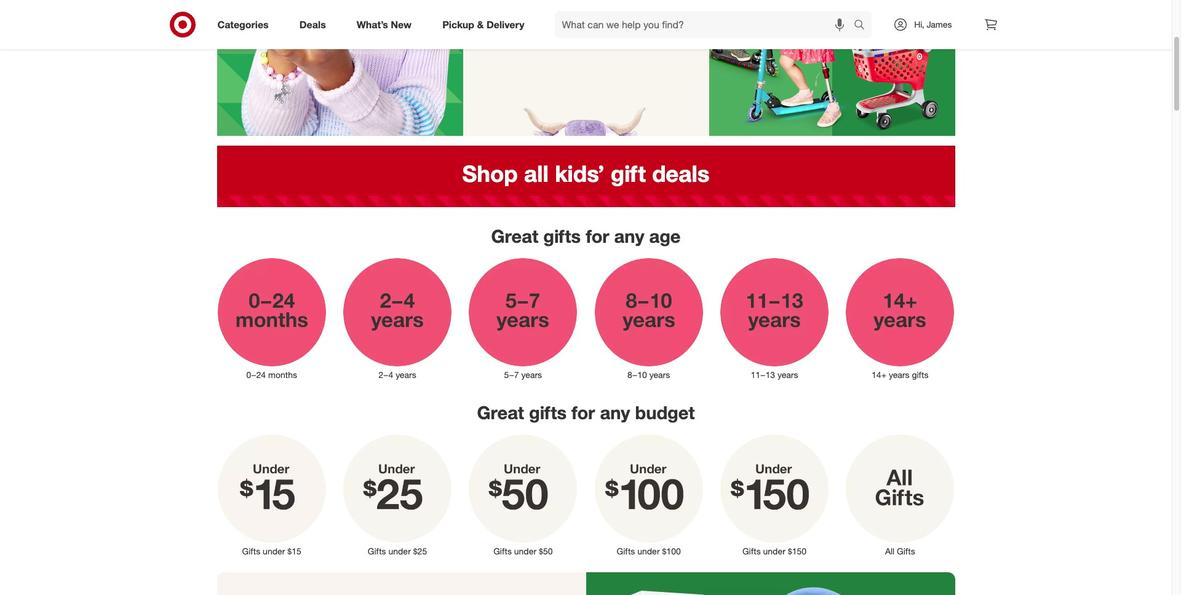 Task type: locate. For each thing, give the bounding box(es) containing it.
8–10 years
[[628, 370, 671, 380]]

categories link
[[207, 11, 284, 38]]

for
[[586, 226, 610, 248], [572, 402, 596, 424]]

1 vertical spatial great
[[477, 402, 525, 424]]

0 horizontal spatial all
[[524, 160, 549, 188]]

years right 2–4
[[396, 370, 417, 380]]

gifts right all
[[898, 547, 916, 557]]

What can we help you find? suggestions appear below search field
[[555, 11, 858, 38]]

11–13 years
[[751, 370, 799, 380]]

all
[[600, 15, 611, 28], [524, 160, 549, 188]]

8–10
[[628, 370, 648, 380]]

4 under from the left
[[638, 547, 660, 557]]

0 vertical spatial for
[[586, 226, 610, 248]]

$15
[[288, 547, 302, 557]]

age
[[650, 226, 681, 248]]

gifts for gifts under $15
[[242, 547, 261, 557]]

years for 8–10
[[650, 370, 671, 380]]

2 gifts from the left
[[368, 547, 386, 557]]

5 gifts from the left
[[743, 547, 761, 557]]

all
[[886, 547, 895, 557]]

gifts for gifts under $25
[[368, 547, 386, 557]]

2 years from the left
[[522, 370, 542, 380]]

explore all link
[[217, 0, 956, 136]]

search button
[[849, 11, 879, 41]]

5 under from the left
[[764, 547, 786, 557]]

under left $50
[[515, 547, 537, 557]]

years right 14+
[[890, 370, 910, 380]]

all inside the explore all button
[[600, 15, 611, 28]]

gifts left $150
[[743, 547, 761, 557]]

1 vertical spatial for
[[572, 402, 596, 424]]

under left $25
[[389, 547, 411, 557]]

$25
[[414, 547, 427, 557]]

years right 11–13
[[778, 370, 799, 380]]

gifts left $25
[[368, 547, 386, 557]]

&
[[477, 18, 484, 31]]

5–7 years
[[505, 370, 542, 380]]

any down 8–10
[[600, 402, 631, 424]]

0 vertical spatial gifts
[[544, 226, 581, 248]]

4 years from the left
[[778, 370, 799, 380]]

gifts
[[544, 226, 581, 248], [913, 370, 929, 380], [529, 402, 567, 424]]

0 vertical spatial any
[[615, 226, 645, 248]]

years right 8–10
[[650, 370, 671, 380]]

0–24 months link
[[209, 256, 335, 382]]

gifts under $25 link
[[335, 433, 461, 558]]

11–13 years link
[[712, 256, 838, 382]]

any for age
[[615, 226, 645, 248]]

search
[[849, 19, 879, 32]]

0 vertical spatial all
[[600, 15, 611, 28]]

pickup & delivery
[[443, 18, 525, 31]]

under for $150
[[764, 547, 786, 557]]

james
[[927, 19, 953, 30]]

$100
[[663, 547, 681, 557]]

all gifts
[[886, 547, 916, 557]]

what's new
[[357, 18, 412, 31]]

3 under from the left
[[515, 547, 537, 557]]

years for 2–4
[[396, 370, 417, 380]]

gifts left $15
[[242, 547, 261, 557]]

any
[[615, 226, 645, 248], [600, 402, 631, 424]]

gifts left $100
[[617, 547, 636, 557]]

under left $15
[[263, 547, 285, 557]]

all inside shop all kids' gift deals link
[[524, 160, 549, 188]]

0 vertical spatial great
[[492, 226, 539, 248]]

years for 11–13
[[778, 370, 799, 380]]

years
[[396, 370, 417, 380], [522, 370, 542, 380], [650, 370, 671, 380], [778, 370, 799, 380], [890, 370, 910, 380]]

shop all kids' gift deals
[[463, 160, 710, 188]]

gifts under $150
[[743, 547, 807, 557]]

1 horizontal spatial all
[[600, 15, 611, 28]]

1 vertical spatial all
[[524, 160, 549, 188]]

under left $150
[[764, 547, 786, 557]]

pickup & delivery link
[[432, 11, 540, 38]]

1 gifts from the left
[[242, 547, 261, 557]]

great
[[492, 226, 539, 248], [477, 402, 525, 424]]

14+
[[872, 370, 887, 380]]

under
[[263, 547, 285, 557], [389, 547, 411, 557], [515, 547, 537, 557], [638, 547, 660, 557], [764, 547, 786, 557]]

gift
[[611, 160, 646, 188]]

5 years from the left
[[890, 370, 910, 380]]

1 under from the left
[[263, 547, 285, 557]]

explore
[[562, 15, 597, 28]]

budget
[[636, 402, 695, 424]]

hi, james
[[915, 19, 953, 30]]

14+ years gifts link
[[838, 256, 964, 382]]

gifts for great gifts for any budget
[[529, 402, 567, 424]]

years right 5–7
[[522, 370, 542, 380]]

1 vertical spatial any
[[600, 402, 631, 424]]

2 under from the left
[[389, 547, 411, 557]]

3 years from the left
[[650, 370, 671, 380]]

2 vertical spatial gifts
[[529, 402, 567, 424]]

$150
[[788, 547, 807, 557]]

all right explore
[[600, 15, 611, 28]]

6 gifts from the left
[[898, 547, 916, 557]]

all left "kids'"
[[524, 160, 549, 188]]

great gifts for any age
[[492, 226, 681, 248]]

gifts left $50
[[494, 547, 512, 557]]

under left $100
[[638, 547, 660, 557]]

any left age
[[615, 226, 645, 248]]

1 years from the left
[[396, 370, 417, 380]]

4 gifts from the left
[[617, 547, 636, 557]]

explore all
[[562, 15, 611, 28]]

gifts
[[242, 547, 261, 557], [368, 547, 386, 557], [494, 547, 512, 557], [617, 547, 636, 557], [743, 547, 761, 557], [898, 547, 916, 557]]

what's
[[357, 18, 388, 31]]

gifts inside "link"
[[898, 547, 916, 557]]

3 gifts from the left
[[494, 547, 512, 557]]

14+ years gifts
[[872, 370, 929, 380]]

great for great gifts for any budget
[[477, 402, 525, 424]]

gifts for gifts under $50
[[494, 547, 512, 557]]

gifts under $150 link
[[712, 433, 838, 558]]

hi,
[[915, 19, 925, 30]]



Task type: describe. For each thing, give the bounding box(es) containing it.
5–7
[[505, 370, 519, 380]]

deals
[[653, 160, 710, 188]]

gifts under $100
[[617, 547, 681, 557]]

for for age
[[586, 226, 610, 248]]

categories
[[218, 18, 269, 31]]

$50
[[539, 547, 553, 557]]

gifts for gifts under $150
[[743, 547, 761, 557]]

months
[[268, 370, 297, 380]]

deals link
[[289, 11, 342, 38]]

0–24
[[246, 370, 266, 380]]

5–7 years link
[[461, 256, 586, 382]]

deals
[[300, 18, 326, 31]]

2–4 years link
[[335, 256, 461, 382]]

8–10 years link
[[586, 256, 712, 382]]

gifts for great gifts for any age
[[544, 226, 581, 248]]

shop
[[463, 160, 518, 188]]

years for 14+
[[890, 370, 910, 380]]

1 vertical spatial gifts
[[913, 370, 929, 380]]

under for $25
[[389, 547, 411, 557]]

delivery
[[487, 18, 525, 31]]

what's new link
[[346, 11, 427, 38]]

pickup
[[443, 18, 475, 31]]

gifts under $15 link
[[209, 433, 335, 558]]

kids'
[[555, 160, 605, 188]]

any for budget
[[600, 402, 631, 424]]

gifts under $15
[[242, 547, 302, 557]]

11–13
[[751, 370, 776, 380]]

for for budget
[[572, 402, 596, 424]]

gifts for gifts under $100
[[617, 547, 636, 557]]

shop all kids' gift deals link
[[217, 146, 956, 207]]

years for 5–7
[[522, 370, 542, 380]]

2–4 years
[[379, 370, 417, 380]]

new
[[391, 18, 412, 31]]

great gifts for any budget
[[477, 402, 695, 424]]

2–4
[[379, 370, 394, 380]]

gifts under $100 link
[[586, 433, 712, 558]]

explore all button
[[554, 8, 619, 35]]

great for great gifts for any age
[[492, 226, 539, 248]]

under for $15
[[263, 547, 285, 557]]

gifts under $50 link
[[461, 433, 586, 558]]

0–24 months
[[246, 370, 297, 380]]

under for $50
[[515, 547, 537, 557]]

all for shop
[[524, 160, 549, 188]]

all gifts link
[[838, 433, 964, 558]]

all for explore
[[600, 15, 611, 28]]

gifts under $25
[[368, 547, 427, 557]]

gifts under $50
[[494, 547, 553, 557]]

under for $100
[[638, 547, 660, 557]]



Task type: vqa. For each thing, say whether or not it's contained in the screenshot.
the topmost to
no



